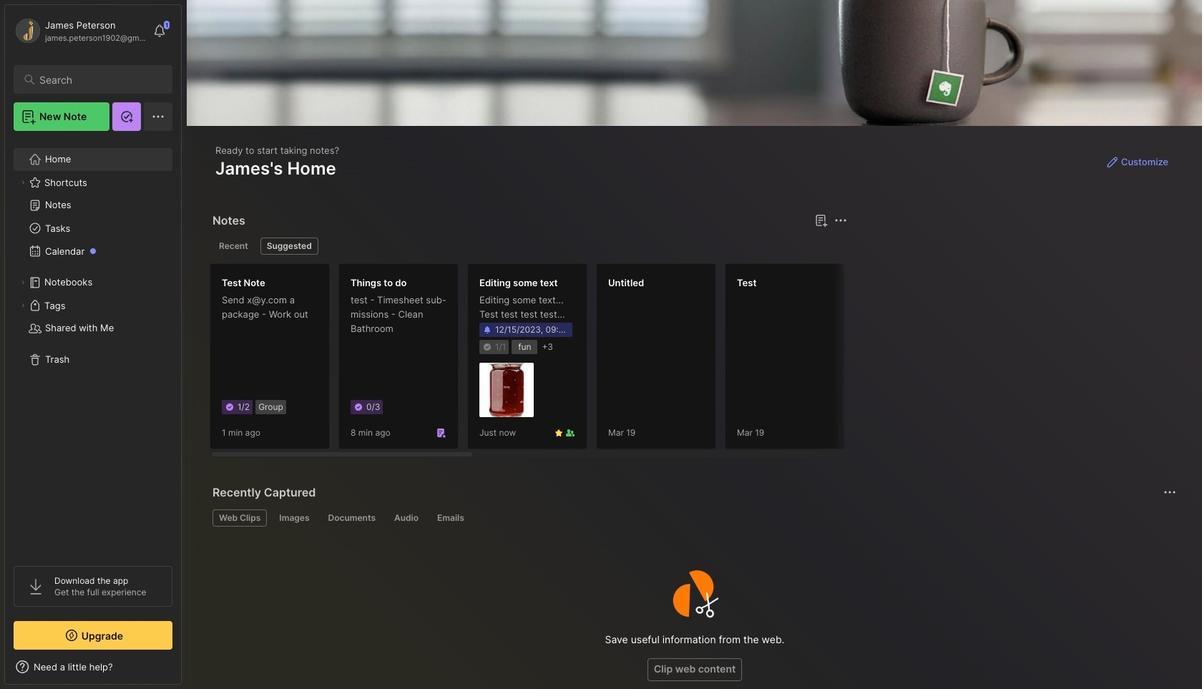 Task type: locate. For each thing, give the bounding box(es) containing it.
tree
[[5, 140, 181, 553]]

main element
[[0, 0, 186, 689]]

expand tags image
[[19, 301, 27, 310]]

0 vertical spatial tab list
[[213, 238, 845, 255]]

none search field inside main element
[[39, 71, 160, 88]]

tree inside main element
[[5, 140, 181, 553]]

row group
[[210, 263, 1203, 458]]

None search field
[[39, 71, 160, 88]]

expand notebooks image
[[19, 278, 27, 287]]

more actions image
[[1162, 484, 1179, 501]]

tab list
[[213, 238, 845, 255], [213, 510, 1175, 527]]

1 tab list from the top
[[213, 238, 845, 255]]

1 vertical spatial tab list
[[213, 510, 1175, 527]]

tab
[[213, 238, 255, 255], [260, 238, 318, 255], [213, 510, 267, 527], [273, 510, 316, 527], [322, 510, 382, 527], [388, 510, 425, 527], [431, 510, 471, 527]]

2 tab list from the top
[[213, 510, 1175, 527]]

WHAT'S NEW field
[[5, 656, 181, 679]]



Task type: vqa. For each thing, say whether or not it's contained in the screenshot.
new
no



Task type: describe. For each thing, give the bounding box(es) containing it.
Account field
[[14, 16, 146, 45]]

thumbnail image
[[480, 363, 534, 418]]

Search text field
[[39, 73, 160, 87]]

click to collapse image
[[181, 663, 191, 680]]

More actions field
[[1160, 482, 1180, 503]]



